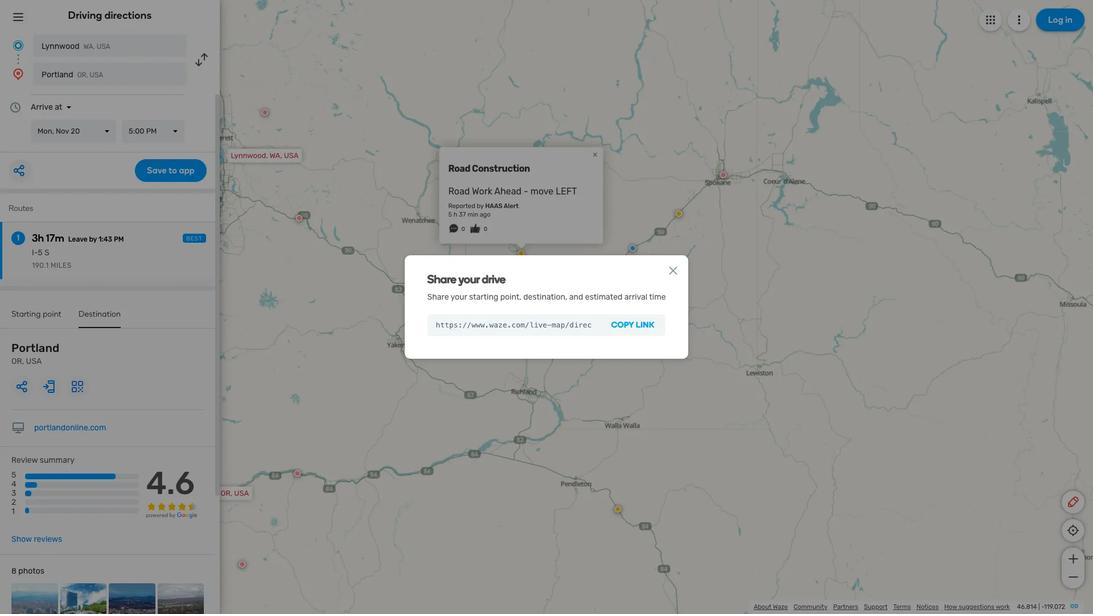 Task type: describe. For each thing, give the bounding box(es) containing it.
4
[[11, 480, 16, 490]]

partners link
[[833, 604, 858, 612]]

1 0 from the left
[[461, 226, 465, 233]]

destination,
[[523, 293, 567, 302]]

by inside 3h 17m leave by 1:43 pm
[[89, 236, 97, 244]]

portlandonline.com
[[34, 424, 106, 433]]

copy link button
[[600, 315, 666, 336]]

1 vertical spatial portland
[[11, 342, 59, 355]]

3h 17m leave by 1:43 pm
[[32, 232, 124, 245]]

how suggestions work link
[[945, 604, 1010, 612]]

notices link
[[917, 604, 939, 612]]

portland, or, usa
[[188, 489, 249, 498]]

work
[[472, 186, 492, 197]]

wa, for lynnwood,
[[270, 151, 282, 160]]

location image
[[11, 67, 25, 81]]

2 vertical spatial or,
[[221, 489, 232, 498]]

starting point
[[11, 310, 62, 319]]

ago
[[480, 211, 491, 218]]

driving directions
[[68, 9, 152, 22]]

your for drive
[[459, 273, 480, 286]]

mon, nov 20
[[38, 127, 80, 136]]

summary
[[40, 456, 75, 466]]

reported
[[448, 203, 475, 210]]

notices
[[917, 604, 939, 612]]

link
[[636, 321, 655, 330]]

directions
[[104, 9, 152, 22]]

119.072
[[1044, 604, 1065, 612]]

0 vertical spatial portland
[[42, 70, 73, 80]]

5 inside i-5 s 190.1 miles
[[38, 248, 43, 258]]

0 vertical spatial portland or, usa
[[42, 70, 103, 80]]

haas
[[485, 203, 503, 210]]

1 inside 5 4 3 2 1
[[11, 508, 15, 517]]

5 inside road work ahead - move left reported by haas alert 5 h 37 min ago
[[448, 211, 452, 218]]

miles
[[51, 262, 72, 270]]

1 vertical spatial -
[[1042, 604, 1044, 612]]

ahead
[[494, 186, 522, 197]]

portlandonline.com link
[[34, 424, 106, 433]]

usa inside lynnwood wa, usa
[[97, 43, 110, 51]]

waze
[[773, 604, 788, 612]]

reviews
[[34, 535, 62, 545]]

estimated
[[585, 293, 623, 302]]

37
[[459, 211, 466, 218]]

3h
[[32, 232, 44, 245]]

left
[[556, 186, 577, 197]]

2 0 from the left
[[484, 226, 488, 233]]

destination
[[79, 310, 121, 319]]

show
[[11, 535, 32, 545]]

and
[[569, 293, 583, 302]]

time
[[649, 293, 666, 302]]

share your drive
[[427, 273, 506, 286]]

clock image
[[9, 101, 22, 114]]

|
[[1039, 604, 1040, 612]]

usa right lynnwood,
[[284, 151, 299, 160]]

0 vertical spatial 1
[[17, 233, 20, 243]]

8
[[11, 567, 16, 577]]

road for road construction
[[448, 163, 470, 174]]

zoom in image
[[1066, 553, 1080, 567]]

point,
[[500, 293, 521, 302]]

s
[[44, 248, 49, 258]]

i-
[[32, 248, 38, 258]]

0 vertical spatial or,
[[77, 71, 88, 79]]

mon,
[[38, 127, 54, 136]]

your for starting
[[451, 293, 467, 302]]

1 vertical spatial portland or, usa
[[11, 342, 59, 367]]

i-5 s 190.1 miles
[[32, 248, 72, 270]]

computer image
[[11, 422, 25, 436]]

about waze link
[[754, 604, 788, 612]]

share your starting point, destination, and estimated arrival time
[[427, 293, 666, 302]]

partners
[[833, 604, 858, 612]]

image 4 of portland, portland image
[[157, 584, 204, 615]]

min
[[467, 211, 478, 218]]

1:43
[[98, 236, 112, 244]]

4.6
[[146, 465, 195, 503]]

usa down 'starting point' button
[[26, 357, 42, 367]]

zoom out image
[[1066, 571, 1080, 585]]

5:00 pm
[[129, 127, 157, 136]]

photos
[[18, 567, 44, 577]]

starting
[[469, 293, 498, 302]]

× link
[[590, 149, 600, 160]]

destination button
[[79, 310, 121, 329]]

pencil image
[[1067, 496, 1080, 510]]

image 1 of portland, portland image
[[11, 584, 58, 615]]

how
[[945, 604, 957, 612]]

review
[[11, 456, 38, 466]]



Task type: vqa. For each thing, say whether or not it's contained in the screenshot.
THE DESTINATION button
yes



Task type: locate. For each thing, give the bounding box(es) containing it.
share down the share your drive at left top
[[427, 293, 449, 302]]

0 horizontal spatial 1
[[11, 508, 15, 517]]

0
[[461, 226, 465, 233], [484, 226, 488, 233]]

2 share from the top
[[427, 293, 449, 302]]

wa, right the lynnwood
[[83, 43, 95, 51]]

-
[[524, 186, 528, 197], [1042, 604, 1044, 612]]

pm
[[146, 127, 157, 136], [114, 236, 124, 244]]

road work ahead - move left reported by haas alert 5 h 37 min ago
[[448, 186, 577, 218]]

1 vertical spatial share
[[427, 293, 449, 302]]

starting point button
[[11, 310, 62, 327]]

1 horizontal spatial 1
[[17, 233, 20, 243]]

share
[[427, 273, 456, 286], [427, 293, 449, 302]]

lynnwood wa, usa
[[42, 42, 110, 51]]

portland or, usa down 'starting point' button
[[11, 342, 59, 367]]

portland or, usa down lynnwood wa, usa
[[42, 70, 103, 80]]

0 vertical spatial pm
[[146, 127, 157, 136]]

0 horizontal spatial -
[[524, 186, 528, 197]]

image 3 of portland, portland image
[[109, 584, 155, 615]]

1 horizontal spatial 0
[[484, 226, 488, 233]]

your down the share your drive at left top
[[451, 293, 467, 302]]

or, right portland,
[[221, 489, 232, 498]]

46.814 | -119.072
[[1017, 604, 1065, 612]]

x image
[[666, 264, 680, 278]]

0 vertical spatial share
[[427, 273, 456, 286]]

best
[[186, 236, 203, 243]]

support
[[864, 604, 888, 612]]

work
[[996, 604, 1010, 612]]

2
[[11, 498, 16, 508]]

1
[[17, 233, 20, 243], [11, 508, 15, 517]]

lynnwood
[[42, 42, 79, 51]]

arrival
[[625, 293, 648, 302]]

usa down driving directions
[[97, 43, 110, 51]]

1 vertical spatial wa,
[[270, 151, 282, 160]]

8 photos
[[11, 567, 44, 577]]

about
[[754, 604, 772, 612]]

1 vertical spatial your
[[451, 293, 467, 302]]

usa right portland,
[[234, 489, 249, 498]]

h
[[454, 211, 457, 218]]

5 4 3 2 1
[[11, 471, 16, 517]]

0 horizontal spatial 0
[[461, 226, 465, 233]]

0 horizontal spatial pm
[[114, 236, 124, 244]]

1 down 3
[[11, 508, 15, 517]]

road for road work ahead - move left reported by haas alert 5 h 37 min ago
[[448, 186, 470, 197]]

community link
[[794, 604, 828, 612]]

copy
[[611, 321, 634, 330]]

wa, for lynnwood
[[83, 43, 95, 51]]

mon, nov 20 list box
[[31, 120, 116, 143]]

5 left h
[[448, 211, 452, 218]]

0 horizontal spatial by
[[89, 236, 97, 244]]

5
[[448, 211, 452, 218], [38, 248, 43, 258], [11, 471, 16, 481]]

community
[[794, 604, 828, 612]]

pm inside 5:00 pm list box
[[146, 127, 157, 136]]

share for share your starting point, destination, and estimated arrival time
[[427, 293, 449, 302]]

image 2 of portland, portland image
[[60, 584, 106, 615]]

17m
[[46, 232, 64, 245]]

lynnwood,
[[231, 151, 268, 160]]

20
[[71, 127, 80, 136]]

starting
[[11, 310, 41, 319]]

1 share from the top
[[427, 273, 456, 286]]

review summary
[[11, 456, 75, 466]]

2 horizontal spatial or,
[[221, 489, 232, 498]]

5 left s
[[38, 248, 43, 258]]

190.1
[[32, 262, 49, 270]]

drive
[[482, 273, 506, 286]]

share for share your drive
[[427, 273, 456, 286]]

1 vertical spatial road
[[448, 186, 470, 197]]

0 down 37
[[461, 226, 465, 233]]

1 vertical spatial or,
[[11, 357, 24, 367]]

portland down 'starting point' button
[[11, 342, 59, 355]]

your up the starting
[[459, 273, 480, 286]]

current location image
[[11, 39, 25, 52]]

wa, right lynnwood,
[[270, 151, 282, 160]]

or, down lynnwood wa, usa
[[77, 71, 88, 79]]

0 horizontal spatial or,
[[11, 357, 24, 367]]

pm right 1:43
[[114, 236, 124, 244]]

5:00
[[129, 127, 144, 136]]

1 vertical spatial 1
[[11, 508, 15, 517]]

arrive at
[[31, 102, 62, 112]]

copy link
[[611, 321, 655, 330]]

1 horizontal spatial wa,
[[270, 151, 282, 160]]

pm right the 5:00
[[146, 127, 157, 136]]

road inside road work ahead - move left reported by haas alert 5 h 37 min ago
[[448, 186, 470, 197]]

0 vertical spatial your
[[459, 273, 480, 286]]

0 horizontal spatial wa,
[[83, 43, 95, 51]]

by up ago on the top of page
[[477, 203, 484, 210]]

or, down 'starting point' button
[[11, 357, 24, 367]]

terms
[[893, 604, 911, 612]]

wa,
[[83, 43, 95, 51], [270, 151, 282, 160]]

5 up 3
[[11, 471, 16, 481]]

1 horizontal spatial pm
[[146, 127, 157, 136]]

or,
[[77, 71, 88, 79], [11, 357, 24, 367], [221, 489, 232, 498]]

move
[[531, 186, 554, 197]]

46.814
[[1017, 604, 1037, 612]]

alert
[[504, 203, 519, 210]]

1 road from the top
[[448, 163, 470, 174]]

wa, inside lynnwood wa, usa
[[83, 43, 95, 51]]

usa down lynnwood wa, usa
[[90, 71, 103, 79]]

0 down ago on the top of page
[[484, 226, 488, 233]]

lynnwood, wa, usa
[[231, 151, 299, 160]]

0 vertical spatial -
[[524, 186, 528, 197]]

1 vertical spatial pm
[[114, 236, 124, 244]]

1 horizontal spatial -
[[1042, 604, 1044, 612]]

1 horizontal spatial by
[[477, 203, 484, 210]]

terms link
[[893, 604, 911, 612]]

0 vertical spatial by
[[477, 203, 484, 210]]

None field
[[427, 315, 600, 336]]

- left move
[[524, 186, 528, 197]]

2 horizontal spatial 5
[[448, 211, 452, 218]]

- right |
[[1042, 604, 1044, 612]]

construction
[[472, 163, 530, 174]]

0 vertical spatial road
[[448, 163, 470, 174]]

1 vertical spatial by
[[89, 236, 97, 244]]

portland or, usa
[[42, 70, 103, 80], [11, 342, 59, 367]]

1 vertical spatial 5
[[38, 248, 43, 258]]

0 vertical spatial 5
[[448, 211, 452, 218]]

- inside road work ahead - move left reported by haas alert 5 h 37 min ago
[[524, 186, 528, 197]]

road construction
[[448, 163, 530, 174]]

by inside road work ahead - move left reported by haas alert 5 h 37 min ago
[[477, 203, 484, 210]]

by
[[477, 203, 484, 210], [89, 236, 97, 244]]

share left the drive
[[427, 273, 456, 286]]

point
[[43, 310, 62, 319]]

by left 1:43
[[89, 236, 97, 244]]

1 horizontal spatial 5
[[38, 248, 43, 258]]

about waze community partners support terms notices how suggestions work
[[754, 604, 1010, 612]]

5 inside 5 4 3 2 1
[[11, 471, 16, 481]]

×
[[593, 149, 598, 160]]

portland
[[42, 70, 73, 80], [11, 342, 59, 355]]

routes
[[9, 204, 33, 214]]

1 horizontal spatial or,
[[77, 71, 88, 79]]

0 vertical spatial wa,
[[83, 43, 95, 51]]

portland,
[[188, 489, 219, 498]]

suggestions
[[959, 604, 995, 612]]

5:00 pm list box
[[122, 120, 184, 143]]

leave
[[68, 236, 88, 244]]

2 vertical spatial 5
[[11, 471, 16, 481]]

at
[[55, 102, 62, 112]]

1 left 3h
[[17, 233, 20, 243]]

driving
[[68, 9, 102, 22]]

nov
[[56, 127, 69, 136]]

2 road from the top
[[448, 186, 470, 197]]

0 horizontal spatial 5
[[11, 471, 16, 481]]

support link
[[864, 604, 888, 612]]

link image
[[1070, 602, 1079, 612]]

portland down the lynnwood
[[42, 70, 73, 80]]

arrive
[[31, 102, 53, 112]]

3
[[11, 489, 16, 499]]

pm inside 3h 17m leave by 1:43 pm
[[114, 236, 124, 244]]



